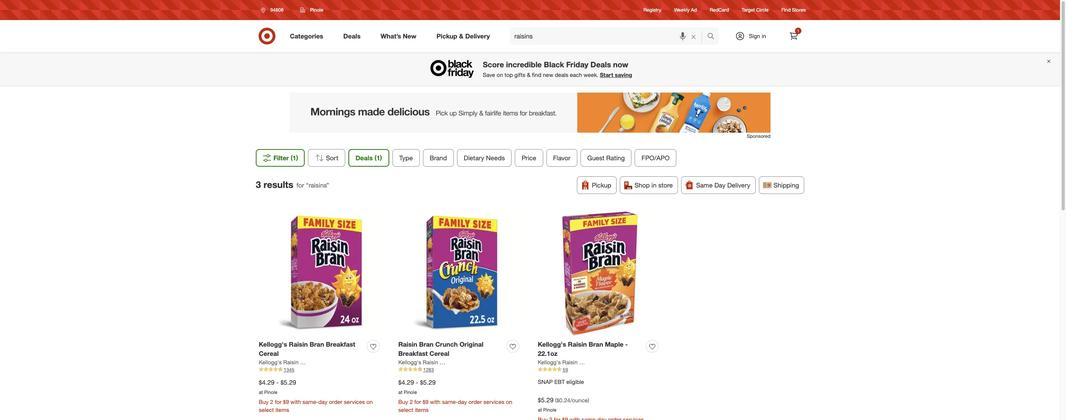 Task type: vqa. For each thing, say whether or not it's contained in the screenshot.
Add To Cart button corresponding to $49.99
no



Task type: describe. For each thing, give the bounding box(es) containing it.
search
[[704, 33, 723, 41]]

for inside '3 results for "raisins"'
[[296, 181, 304, 189]]

deals
[[555, 71, 568, 78]]

ad
[[691, 7, 697, 13]]

eligible
[[566, 378, 584, 385]]

deals for deals (1)
[[355, 154, 373, 162]]

on inside score incredible black friday deals now save on top gifts & find new deals each week. start saving
[[497, 71, 503, 78]]

shipping button
[[759, 176, 804, 194]]

start
[[600, 71, 613, 78]]

search button
[[704, 27, 723, 47]]

guest
[[587, 154, 604, 162]]

$4.29 - $5.29 at pinole buy 2 for $9 with same-day order services on select items for bran
[[259, 378, 373, 413]]

94806 button
[[256, 3, 292, 17]]

results
[[263, 179, 293, 190]]

bran down kellogg's raisin bran maple - 22.1oz
[[579, 359, 591, 366]]

rating
[[606, 154, 625, 162]]

weekly ad
[[674, 7, 697, 13]]

week.
[[584, 71, 598, 78]]

fpo/apo
[[641, 154, 669, 162]]

brand button
[[423, 149, 454, 167]]

pickup for pickup
[[592, 181, 611, 189]]

ebt
[[554, 378, 565, 385]]

for for raisin
[[414, 398, 421, 405]]

shop in store
[[635, 181, 673, 189]]

breakfast inside raisin bran crunch original breakfast cereal
[[398, 350, 428, 358]]

what's new
[[381, 32, 416, 40]]

bran down kellogg's raisin bran breakfast cereal
[[300, 359, 312, 366]]

kellogg's raisin bran breakfast cereal link
[[259, 340, 364, 358]]

snap ebt eligible
[[538, 378, 584, 385]]

on for kellogg's raisin bran breakfast cereal
[[366, 398, 373, 405]]

score incredible black friday deals now save on top gifts & find new deals each week. start saving
[[483, 60, 632, 78]]

kellogg's raisin bran for raisin bran crunch original breakfast cereal
[[398, 359, 451, 366]]

$5.29 for cereal
[[280, 378, 296, 386]]

filter
[[273, 154, 289, 162]]

store
[[658, 181, 673, 189]]

2 for breakfast
[[410, 398, 413, 405]]

raisin inside kellogg's raisin bran maple - 22.1oz
[[568, 340, 587, 348]]

kellogg's inside kellogg's raisin bran breakfast cereal
[[259, 340, 287, 348]]

services for kellogg's raisin bran breakfast cereal
[[344, 398, 365, 405]]

at for raisin bran crunch original breakfast cereal
[[398, 389, 402, 395]]

bran inside kellogg's raisin bran breakfast cereal
[[310, 340, 324, 348]]

in for shop
[[652, 181, 657, 189]]

$0.24
[[557, 397, 570, 404]]

day for kellogg's raisin bran breakfast cereal
[[318, 398, 327, 405]]

1
[[797, 28, 799, 33]]

deals (1)
[[355, 154, 382, 162]]

pickup & delivery
[[436, 32, 490, 40]]

deals link
[[336, 27, 371, 45]]

3 results for "raisins"
[[256, 179, 329, 190]]

sort
[[326, 154, 338, 162]]

filter (1) button
[[256, 149, 304, 167]]

guest rating button
[[580, 149, 631, 167]]

sign in
[[749, 32, 766, 39]]

- inside kellogg's raisin bran maple - 22.1oz
[[625, 340, 628, 348]]

(
[[555, 397, 557, 404]]

incredible
[[506, 60, 542, 69]]

friday
[[566, 60, 588, 69]]

target circle
[[742, 7, 769, 13]]

same- for cereal
[[302, 398, 318, 405]]

same- for breakfast
[[442, 398, 458, 405]]

in for sign
[[762, 32, 766, 39]]

flavor
[[553, 154, 570, 162]]

buy for breakfast
[[398, 398, 408, 405]]

pinole button
[[295, 3, 328, 17]]

snap
[[538, 378, 553, 385]]

find stores
[[781, 7, 806, 13]]

registry link
[[643, 7, 661, 13]]

target
[[742, 7, 755, 13]]

- for kellogg's raisin bran breakfast cereal
[[276, 378, 279, 386]]

redcard
[[710, 7, 729, 13]]

pinole inside pinole dropdown button
[[310, 7, 323, 13]]

raisin inside raisin bran crunch original breakfast cereal
[[398, 340, 417, 348]]

kellogg's inside kellogg's raisin bran maple - 22.1oz
[[538, 340, 566, 348]]

saving
[[615, 71, 632, 78]]

$4.29 for raisin bran crunch original breakfast cereal
[[398, 378, 414, 386]]

$5.29 for breakfast
[[420, 378, 436, 386]]

price
[[521, 154, 536, 162]]

redcard link
[[710, 7, 729, 13]]

1 link
[[785, 27, 803, 45]]

gifts
[[514, 71, 525, 78]]

0 horizontal spatial &
[[459, 32, 463, 40]]

flavor button
[[546, 149, 577, 167]]

now
[[613, 60, 628, 69]]

kellogg's raisin bran link for raisin bran crunch original breakfast cereal
[[398, 358, 451, 366]]

fpo/apo button
[[635, 149, 676, 167]]

shop in store button
[[620, 176, 678, 194]]

at for kellogg's raisin bran breakfast cereal
[[259, 389, 263, 395]]

day
[[714, 181, 725, 189]]

$5.29 ( $0.24 /ounce ) at pinole
[[538, 396, 589, 413]]

3
[[256, 179, 261, 190]]

1283 link
[[398, 366, 522, 373]]

each
[[570, 71, 582, 78]]

delivery for pickup & delivery
[[465, 32, 490, 40]]

maple
[[605, 340, 623, 348]]

top
[[505, 71, 513, 78]]

buy for cereal
[[259, 398, 269, 405]]

breakfast inside kellogg's raisin bran breakfast cereal
[[326, 340, 355, 348]]

categories
[[290, 32, 323, 40]]

kellogg's raisin bran for kellogg's raisin bran breakfast cereal
[[259, 359, 312, 366]]

$9 for breakfast
[[423, 398, 428, 405]]



Task type: locate. For each thing, give the bounding box(es) containing it.
0 horizontal spatial day
[[318, 398, 327, 405]]

at inside the $5.29 ( $0.24 /ounce ) at pinole
[[538, 407, 542, 413]]

guest rating
[[587, 154, 625, 162]]

0 vertical spatial deals
[[343, 32, 361, 40]]

0 horizontal spatial for
[[275, 398, 281, 405]]

1 kellogg's raisin bran link from the left
[[259, 358, 312, 366]]

order down 1345 link
[[329, 398, 342, 405]]

raisin bran crunch original breakfast cereal
[[398, 340, 483, 358]]

2 $9 from the left
[[423, 398, 428, 405]]

0 horizontal spatial cereal
[[259, 350, 279, 358]]

(1) for deals (1)
[[374, 154, 382, 162]]

$9
[[283, 398, 289, 405], [423, 398, 428, 405]]

0 horizontal spatial items
[[275, 406, 289, 413]]

same- down 1345 link
[[302, 398, 318, 405]]

1 vertical spatial in
[[652, 181, 657, 189]]

raisin bran crunch original breakfast cereal link
[[398, 340, 503, 358]]

- for raisin bran crunch original breakfast cereal
[[416, 378, 418, 386]]

pickup
[[436, 32, 457, 40], [592, 181, 611, 189]]

0 horizontal spatial $9
[[283, 398, 289, 405]]

/ounce
[[570, 397, 588, 404]]

order down 1283 link
[[468, 398, 482, 405]]

1 select from the left
[[259, 406, 274, 413]]

dietary needs
[[464, 154, 505, 162]]

0 horizontal spatial breakfast
[[326, 340, 355, 348]]

needs
[[486, 154, 505, 162]]

1 horizontal spatial on
[[497, 71, 503, 78]]

1 horizontal spatial kellogg's raisin bran link
[[398, 358, 451, 366]]

deals inside "deals" link
[[343, 32, 361, 40]]

dietary
[[464, 154, 484, 162]]

1 vertical spatial &
[[527, 71, 530, 78]]

1 horizontal spatial cereal
[[429, 350, 449, 358]]

cereal inside raisin bran crunch original breakfast cereal
[[429, 350, 449, 358]]

$4.29
[[259, 378, 274, 386], [398, 378, 414, 386]]

target circle link
[[742, 7, 769, 13]]

delivery inside button
[[727, 181, 750, 189]]

save
[[483, 71, 495, 78]]

kellogg's down 22.1oz
[[538, 359, 561, 366]]

0 horizontal spatial -
[[276, 378, 279, 386]]

(1) inside filter (1) button
[[291, 154, 298, 162]]

0 vertical spatial breakfast
[[326, 340, 355, 348]]

kellogg's raisin bran maple - 22.1oz link
[[538, 340, 643, 358]]

$4.29 - $5.29 at pinole buy 2 for $9 with same-day order services on select items for crunch
[[398, 378, 512, 413]]

0 horizontal spatial on
[[366, 398, 373, 405]]

kellogg's raisin bran link
[[259, 358, 312, 366], [398, 358, 451, 366], [538, 358, 591, 366]]

kellogg's raisin bran breakfast cereal
[[259, 340, 355, 358]]

bran down raisin bran crunch original breakfast cereal
[[440, 359, 451, 366]]

0 vertical spatial pickup
[[436, 32, 457, 40]]

1 horizontal spatial in
[[762, 32, 766, 39]]

find stores link
[[781, 7, 806, 13]]

breakfast up 1345 link
[[326, 340, 355, 348]]

1 horizontal spatial pickup
[[592, 181, 611, 189]]

&
[[459, 32, 463, 40], [527, 71, 530, 78]]

2 horizontal spatial $5.29
[[538, 396, 553, 404]]

-
[[625, 340, 628, 348], [276, 378, 279, 386], [416, 378, 418, 386]]

bran up 1345 link
[[310, 340, 324, 348]]

$4.29 - $5.29 at pinole buy 2 for $9 with same-day order services on select items
[[259, 378, 373, 413], [398, 378, 512, 413]]

1 horizontal spatial services
[[483, 398, 504, 405]]

items
[[275, 406, 289, 413], [415, 406, 429, 413]]

services
[[344, 398, 365, 405], [483, 398, 504, 405]]

1 horizontal spatial select
[[398, 406, 413, 413]]

$5.29
[[280, 378, 296, 386], [420, 378, 436, 386], [538, 396, 553, 404]]

1 horizontal spatial (1)
[[374, 154, 382, 162]]

kellogg's down kellogg's raisin bran breakfast cereal
[[259, 359, 282, 366]]

0 horizontal spatial delivery
[[465, 32, 490, 40]]

0 horizontal spatial order
[[329, 398, 342, 405]]

what's new link
[[374, 27, 426, 45]]

1 items from the left
[[275, 406, 289, 413]]

22.1oz
[[538, 350, 557, 358]]

pickup inside button
[[592, 181, 611, 189]]

2 horizontal spatial kellogg's raisin bran
[[538, 359, 591, 366]]

$4.29 - $5.29 at pinole buy 2 for $9 with same-day order services on select items down 1345 link
[[259, 378, 373, 413]]

1 kellogg's raisin bran from the left
[[259, 359, 312, 366]]

$5.29 left (
[[538, 396, 553, 404]]

day down 1345 link
[[318, 398, 327, 405]]

94806
[[270, 7, 284, 13]]

sign in link
[[728, 27, 779, 45]]

breakfast up 1283
[[398, 350, 428, 358]]

crunch
[[435, 340, 458, 348]]

in inside button
[[652, 181, 657, 189]]

kellogg's up 1345
[[259, 340, 287, 348]]

raisin bran crunch original breakfast cereal image
[[398, 212, 522, 335], [398, 212, 522, 335]]

1 vertical spatial pickup
[[592, 181, 611, 189]]

(1) for filter (1)
[[291, 154, 298, 162]]

price button
[[515, 149, 543, 167]]

2 horizontal spatial at
[[538, 407, 542, 413]]

registry
[[643, 7, 661, 13]]

kellogg's for kellogg's raisin bran breakfast cereal
[[259, 359, 282, 366]]

$9 down 1283
[[423, 398, 428, 405]]

with down 1345
[[290, 398, 301, 405]]

1 $4.29 from the left
[[259, 378, 274, 386]]

0 horizontal spatial select
[[259, 406, 274, 413]]

pickup button
[[577, 176, 616, 194]]

select
[[259, 406, 274, 413], [398, 406, 413, 413]]

(1) left type
[[374, 154, 382, 162]]

items for cereal
[[275, 406, 289, 413]]

$5.29 down 1283
[[420, 378, 436, 386]]

2 horizontal spatial -
[[625, 340, 628, 348]]

0 horizontal spatial $4.29
[[259, 378, 274, 386]]

0 horizontal spatial at
[[259, 389, 263, 395]]

weekly
[[674, 7, 690, 13]]

filter (1)
[[273, 154, 298, 162]]

2 buy from the left
[[398, 398, 408, 405]]

1 horizontal spatial buy
[[398, 398, 408, 405]]

2 horizontal spatial on
[[506, 398, 512, 405]]

0 vertical spatial delivery
[[465, 32, 490, 40]]

kellogg's raisin bran maple - 22.1oz image
[[538, 212, 662, 335], [538, 212, 662, 335]]

type
[[399, 154, 413, 162]]

buy
[[259, 398, 269, 405], [398, 398, 408, 405]]

kellogg's raisin bran up 59
[[538, 359, 591, 366]]

1 horizontal spatial with
[[430, 398, 440, 405]]

0 vertical spatial &
[[459, 32, 463, 40]]

on for raisin bran crunch original breakfast cereal
[[506, 398, 512, 405]]

1 horizontal spatial order
[[468, 398, 482, 405]]

what's
[[381, 32, 401, 40]]

0 horizontal spatial $4.29 - $5.29 at pinole buy 2 for $9 with same-day order services on select items
[[259, 378, 373, 413]]

deals for deals
[[343, 32, 361, 40]]

"raisins"
[[306, 181, 329, 189]]

1 horizontal spatial &
[[527, 71, 530, 78]]

2 services from the left
[[483, 398, 504, 405]]

2 horizontal spatial for
[[414, 398, 421, 405]]

bran left maple
[[589, 340, 603, 348]]

raisin inside kellogg's raisin bran breakfast cereal
[[289, 340, 308, 348]]

deals left the what's
[[343, 32, 361, 40]]

deals inside score incredible black friday deals now save on top gifts & find new deals each week. start saving
[[590, 60, 611, 69]]

weekly ad link
[[674, 7, 697, 13]]

circle
[[756, 7, 769, 13]]

1 horizontal spatial -
[[416, 378, 418, 386]]

on
[[497, 71, 503, 78], [366, 398, 373, 405], [506, 398, 512, 405]]

1 horizontal spatial $4.29
[[398, 378, 414, 386]]

select for breakfast
[[398, 406, 413, 413]]

(1) right filter
[[291, 154, 298, 162]]

kellogg's down raisin bran crunch original breakfast cereal
[[398, 359, 421, 366]]

at
[[259, 389, 263, 395], [398, 389, 402, 395], [538, 407, 542, 413]]

1283
[[423, 367, 434, 373]]

with down 1283
[[430, 398, 440, 405]]

order for kellogg's raisin bran breakfast cereal
[[329, 398, 342, 405]]

2 $4.29 - $5.29 at pinole buy 2 for $9 with same-day order services on select items from the left
[[398, 378, 512, 413]]

0 horizontal spatial with
[[290, 398, 301, 405]]

kellogg's raisin bran link for kellogg's raisin bran breakfast cereal
[[259, 358, 312, 366]]

1 vertical spatial delivery
[[727, 181, 750, 189]]

1 horizontal spatial $9
[[423, 398, 428, 405]]

deals up start
[[590, 60, 611, 69]]

find
[[781, 7, 791, 13]]

kellogg's raisin bran link for kellogg's raisin bran maple - 22.1oz
[[538, 358, 591, 366]]

kellogg's raisin bran breakfast cereal image
[[259, 212, 383, 335], [259, 212, 383, 335]]

services for raisin bran crunch original breakfast cereal
[[483, 398, 504, 405]]

sponsored
[[747, 133, 771, 139]]

original
[[459, 340, 483, 348]]

1 cereal from the left
[[259, 350, 279, 358]]

order
[[329, 398, 342, 405], [468, 398, 482, 405]]

2 $4.29 from the left
[[398, 378, 414, 386]]

1 $4.29 - $5.29 at pinole buy 2 for $9 with same-day order services on select items from the left
[[259, 378, 373, 413]]

1 horizontal spatial for
[[296, 181, 304, 189]]

pickup right new
[[436, 32, 457, 40]]

same day delivery
[[696, 181, 750, 189]]

kellogg's for raisin bran crunch original breakfast cereal
[[398, 359, 421, 366]]

2 (1) from the left
[[374, 154, 382, 162]]

order for raisin bran crunch original breakfast cereal
[[468, 398, 482, 405]]

0 horizontal spatial (1)
[[291, 154, 298, 162]]

1 horizontal spatial at
[[398, 389, 402, 395]]

in right sign at the right top of page
[[762, 32, 766, 39]]

2 select from the left
[[398, 406, 413, 413]]

0 horizontal spatial 2
[[270, 398, 273, 405]]

same-
[[302, 398, 318, 405], [442, 398, 458, 405]]

kellogg's raisin bran
[[259, 359, 312, 366], [398, 359, 451, 366], [538, 359, 591, 366]]

2 items from the left
[[415, 406, 429, 413]]

score
[[483, 60, 504, 69]]

2 vertical spatial deals
[[355, 154, 373, 162]]

same- down 1283 link
[[442, 398, 458, 405]]

pickup down guest rating 'button'
[[592, 181, 611, 189]]

2 cereal from the left
[[429, 350, 449, 358]]

$9 down 1345
[[283, 398, 289, 405]]

type button
[[392, 149, 419, 167]]

kellogg's raisin bran link up 1345
[[259, 358, 312, 366]]

1345
[[284, 367, 294, 373]]

0 horizontal spatial pickup
[[436, 32, 457, 40]]

kellogg's raisin bran up 1345
[[259, 359, 312, 366]]

0 horizontal spatial buy
[[259, 398, 269, 405]]

2 for cereal
[[270, 398, 273, 405]]

delivery up the score
[[465, 32, 490, 40]]

1 (1) from the left
[[291, 154, 298, 162]]

(1)
[[291, 154, 298, 162], [374, 154, 382, 162]]

kellogg's raisin bran link up 59
[[538, 358, 591, 366]]

items for breakfast
[[415, 406, 429, 413]]

$4.29 for kellogg's raisin bran breakfast cereal
[[259, 378, 274, 386]]

breakfast
[[326, 340, 355, 348], [398, 350, 428, 358]]

1 horizontal spatial 2
[[410, 398, 413, 405]]

2 same- from the left
[[442, 398, 458, 405]]

for
[[296, 181, 304, 189], [275, 398, 281, 405], [414, 398, 421, 405]]

delivery
[[465, 32, 490, 40], [727, 181, 750, 189]]

1 horizontal spatial same-
[[442, 398, 458, 405]]

advertisement region
[[289, 93, 771, 133]]

same day delivery button
[[681, 176, 756, 194]]

2 2 from the left
[[410, 398, 413, 405]]

1 horizontal spatial delivery
[[727, 181, 750, 189]]

2 order from the left
[[468, 398, 482, 405]]

$5.29 inside the $5.29 ( $0.24 /ounce ) at pinole
[[538, 396, 553, 404]]

kellogg's raisin bran for kellogg's raisin bran maple - 22.1oz
[[538, 359, 591, 366]]

$5.29 down 1345
[[280, 378, 296, 386]]

2 kellogg's raisin bran from the left
[[398, 359, 451, 366]]

day for raisin bran crunch original breakfast cereal
[[458, 398, 467, 405]]

for for kellogg's
[[275, 398, 281, 405]]

sort button
[[308, 149, 345, 167]]

bran inside raisin bran crunch original breakfast cereal
[[419, 340, 433, 348]]

dietary needs button
[[457, 149, 511, 167]]

3 kellogg's raisin bran link from the left
[[538, 358, 591, 366]]

brand
[[429, 154, 447, 162]]

pickup for pickup & delivery
[[436, 32, 457, 40]]

1 services from the left
[[344, 398, 365, 405]]

day
[[318, 398, 327, 405], [458, 398, 467, 405]]

3 kellogg's raisin bran from the left
[[538, 359, 591, 366]]

kellogg's raisin bran up 1283
[[398, 359, 451, 366]]

0 horizontal spatial kellogg's raisin bran link
[[259, 358, 312, 366]]

& inside score incredible black friday deals now save on top gifts & find new deals each week. start saving
[[527, 71, 530, 78]]

1 vertical spatial deals
[[590, 60, 611, 69]]

1 horizontal spatial $5.29
[[420, 378, 436, 386]]

1345 link
[[259, 366, 383, 373]]

1 horizontal spatial breakfast
[[398, 350, 428, 358]]

pinole inside the $5.29 ( $0.24 /ounce ) at pinole
[[543, 407, 556, 413]]

kellogg's up 22.1oz
[[538, 340, 566, 348]]

deals right sort
[[355, 154, 373, 162]]

1 day from the left
[[318, 398, 327, 405]]

stores
[[792, 7, 806, 13]]

delivery for same day delivery
[[727, 181, 750, 189]]

2 kellogg's raisin bran link from the left
[[398, 358, 451, 366]]

1 $9 from the left
[[283, 398, 289, 405]]

$4.29 - $5.29 at pinole buy 2 for $9 with same-day order services on select items down 1283 link
[[398, 378, 512, 413]]

shipping
[[774, 181, 799, 189]]

1 vertical spatial breakfast
[[398, 350, 428, 358]]

0 horizontal spatial $5.29
[[280, 378, 296, 386]]

0 horizontal spatial kellogg's raisin bran
[[259, 359, 312, 366]]

categories link
[[283, 27, 333, 45]]

sign
[[749, 32, 760, 39]]

59 link
[[538, 366, 662, 373]]

pickup & delivery link
[[430, 27, 500, 45]]

cereal inside kellogg's raisin bran breakfast cereal
[[259, 350, 279, 358]]

1 buy from the left
[[259, 398, 269, 405]]

$9 for cereal
[[283, 398, 289, 405]]

1 same- from the left
[[302, 398, 318, 405]]

1 with from the left
[[290, 398, 301, 405]]

in
[[762, 32, 766, 39], [652, 181, 657, 189]]

1 horizontal spatial kellogg's raisin bran
[[398, 359, 451, 366]]

select for cereal
[[259, 406, 274, 413]]

with for breakfast
[[430, 398, 440, 405]]

What can we help you find? suggestions appear below search field
[[510, 27, 709, 45]]

2 horizontal spatial kellogg's raisin bran link
[[538, 358, 591, 366]]

kellogg's raisin bran maple - 22.1oz
[[538, 340, 628, 358]]

delivery right the 'day'
[[727, 181, 750, 189]]

kellogg's raisin bran link up 1283
[[398, 358, 451, 366]]

cereal
[[259, 350, 279, 358], [429, 350, 449, 358]]

0 horizontal spatial in
[[652, 181, 657, 189]]

day down 1283 link
[[458, 398, 467, 405]]

bran inside kellogg's raisin bran maple - 22.1oz
[[589, 340, 603, 348]]

0 horizontal spatial same-
[[302, 398, 318, 405]]

same
[[696, 181, 713, 189]]

new
[[403, 32, 416, 40]]

1 order from the left
[[329, 398, 342, 405]]

black
[[544, 60, 564, 69]]

bran left crunch at the left
[[419, 340, 433, 348]]

1 horizontal spatial items
[[415, 406, 429, 413]]

1 horizontal spatial $4.29 - $5.29 at pinole buy 2 for $9 with same-day order services on select items
[[398, 378, 512, 413]]

new
[[543, 71, 553, 78]]

find
[[532, 71, 541, 78]]

kellogg's for kellogg's raisin bran maple - 22.1oz
[[538, 359, 561, 366]]

2 day from the left
[[458, 398, 467, 405]]

59
[[563, 367, 568, 373]]

with for cereal
[[290, 398, 301, 405]]

0 horizontal spatial services
[[344, 398, 365, 405]]

2 with from the left
[[430, 398, 440, 405]]

1 2 from the left
[[270, 398, 273, 405]]

0 vertical spatial in
[[762, 32, 766, 39]]

1 horizontal spatial day
[[458, 398, 467, 405]]

in left store
[[652, 181, 657, 189]]



